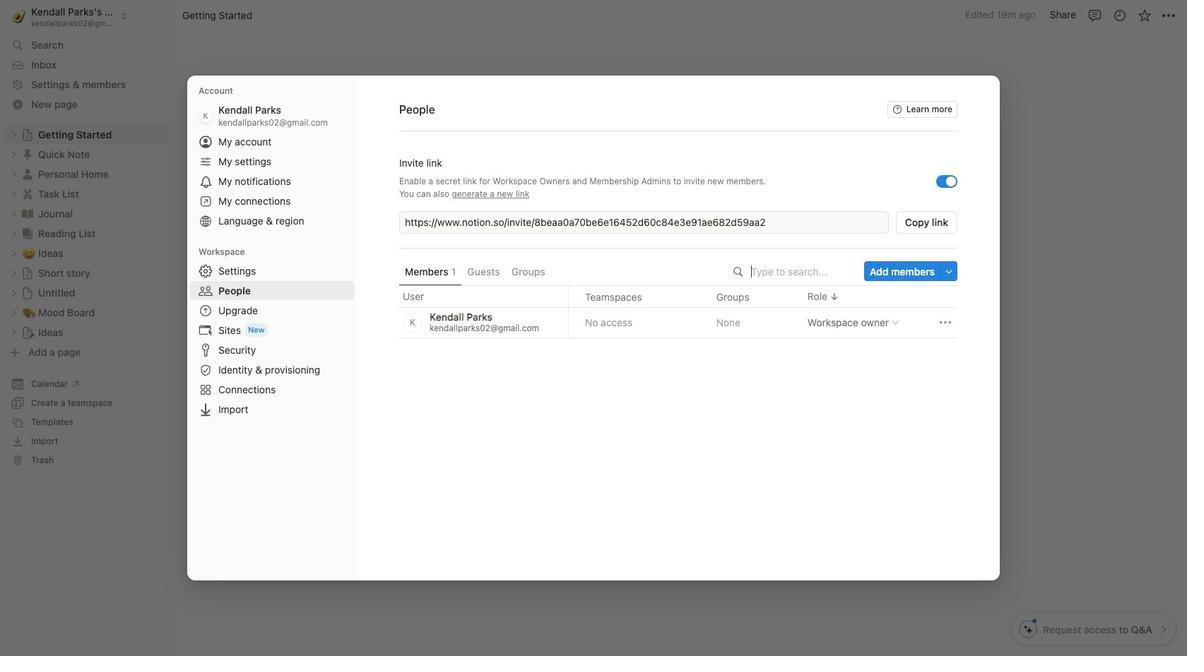 Task type: describe. For each thing, give the bounding box(es) containing it.
favorite image
[[1138, 8, 1152, 22]]

Type to search... text field
[[752, 266, 855, 278]]

🥑 image
[[12, 7, 26, 25]]

updates image
[[1113, 8, 1127, 22]]



Task type: locate. For each thing, give the bounding box(es) containing it.
comments image
[[1088, 8, 1103, 22]]

👋 image
[[430, 156, 444, 174]]

None text field
[[405, 216, 887, 230]]

type to search... image
[[734, 267, 744, 277]]



Task type: vqa. For each thing, say whether or not it's contained in the screenshot.
Updates image on the right top of the page
yes



